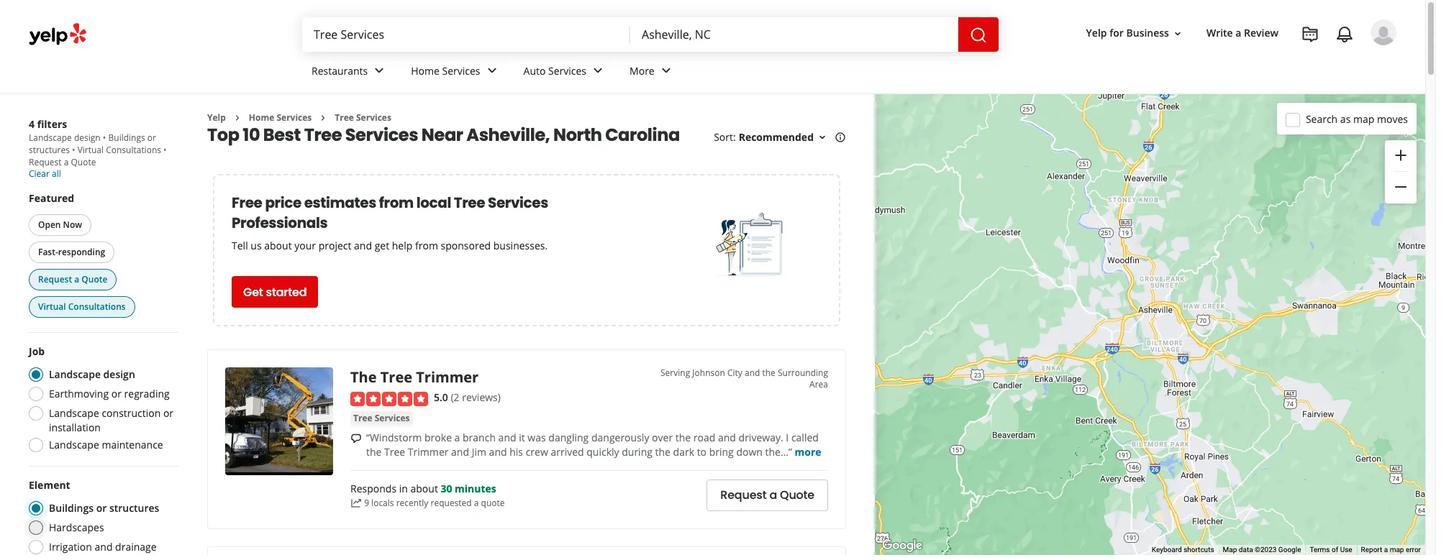 Task type: describe. For each thing, give the bounding box(es) containing it.
1 vertical spatial home
[[249, 112, 274, 124]]

restaurants link
[[300, 52, 400, 94]]

the inside serving johnson city and the surrounding area
[[762, 367, 776, 380]]

landscape for landscape design •
[[29, 132, 72, 144]]

in
[[399, 482, 408, 496]]

virtual consultations
[[38, 301, 126, 313]]

request for request a quote button within the featured group
[[38, 273, 72, 286]]

1 horizontal spatial from
[[415, 239, 438, 253]]

about inside free price estimates from local tree services professionals tell us about your project and get help from sponsored businesses.
[[264, 239, 292, 253]]

your
[[294, 239, 316, 253]]

auto
[[524, 64, 546, 77]]

google image
[[879, 537, 926, 556]]

called
[[791, 431, 819, 445]]

featured
[[29, 191, 74, 205]]

terms
[[1310, 546, 1330, 554]]

clear all
[[29, 168, 61, 180]]

none field near
[[642, 27, 947, 42]]

a inside • virtual consultations • request a quote
[[64, 156, 69, 168]]

bring
[[709, 445, 734, 459]]

tree services inside 'button'
[[353, 412, 410, 424]]

report a map error
[[1361, 546, 1421, 554]]

terms of use
[[1310, 546, 1353, 554]]

us
[[251, 239, 262, 253]]

serving johnson city and the surrounding area
[[661, 367, 828, 391]]

user actions element
[[1075, 18, 1417, 107]]

write a review link
[[1201, 20, 1284, 46]]

the tree trimmer
[[350, 368, 479, 387]]

and inside option group
[[95, 540, 113, 554]]

road
[[694, 431, 716, 445]]

design for landscape design •
[[74, 132, 101, 144]]

landscape maintenance
[[49, 438, 163, 452]]

to
[[697, 445, 707, 459]]

estimates
[[304, 193, 376, 213]]

hardscapes
[[49, 521, 104, 535]]

broke
[[425, 431, 452, 445]]

notifications image
[[1336, 26, 1354, 43]]

driveway.
[[739, 431, 783, 445]]

clear all link
[[29, 168, 61, 180]]

drainage
[[115, 540, 157, 554]]

2 horizontal spatial •
[[163, 144, 167, 156]]

serving
[[661, 367, 690, 380]]

map data ©2023 google
[[1223, 546, 1301, 554]]

(2
[[451, 391, 460, 405]]

business categories element
[[300, 52, 1397, 94]]

a right report
[[1384, 546, 1388, 554]]

0 vertical spatial structures
[[29, 144, 70, 156]]

open now
[[38, 219, 82, 231]]

more link
[[795, 445, 821, 459]]

a down minutes
[[474, 498, 479, 510]]

0 vertical spatial trimmer
[[416, 368, 479, 387]]

requested
[[431, 498, 472, 510]]

consultations inside • virtual consultations • request a quote
[[106, 144, 161, 156]]

cj b. image
[[1371, 19, 1397, 45]]

installation
[[49, 421, 101, 435]]

4
[[29, 117, 35, 131]]

quote
[[481, 498, 505, 510]]

or up construction
[[111, 387, 122, 401]]

16 speech v2 image
[[350, 433, 362, 444]]

branch
[[463, 431, 496, 445]]

0 vertical spatial tree services
[[335, 112, 391, 124]]

consultations inside button
[[68, 301, 126, 313]]

filters
[[37, 117, 67, 131]]

the down ""windstorm"
[[366, 445, 382, 459]]

arrived
[[551, 445, 584, 459]]

restaurants
[[312, 64, 368, 77]]

5 star rating image
[[350, 392, 428, 406]]

quickly
[[587, 445, 619, 459]]

virtual inside • virtual consultations • request a quote
[[77, 144, 104, 156]]

quote inside • virtual consultations • request a quote
[[71, 156, 96, 168]]

the…"
[[765, 445, 792, 459]]

search as map moves
[[1306, 112, 1408, 126]]

5.0
[[434, 391, 448, 405]]

1 horizontal spatial •
[[103, 132, 106, 144]]

quote for bottommost request a quote button
[[780, 487, 815, 504]]

the tree trimmer link
[[350, 368, 479, 387]]

and inside free price estimates from local tree services professionals tell us about your project and get help from sponsored businesses.
[[354, 239, 372, 253]]

request for bottommost request a quote button
[[720, 487, 767, 504]]

buildings or structures inside option group
[[49, 502, 159, 515]]

home services inside business categories element
[[411, 64, 480, 77]]

sort:
[[714, 131, 736, 144]]

0 horizontal spatial •
[[72, 144, 75, 156]]

and inside serving johnson city and the surrounding area
[[745, 367, 760, 380]]

price
[[265, 193, 301, 213]]

irrigation
[[49, 540, 92, 554]]

responds in about 30 minutes
[[350, 482, 496, 496]]

featured group
[[26, 191, 178, 321]]

was
[[528, 431, 546, 445]]

0 vertical spatial tree services link
[[335, 112, 391, 124]]

auto services link
[[512, 52, 618, 94]]

jim
[[472, 445, 486, 459]]

as
[[1341, 112, 1351, 126]]

open now button
[[29, 214, 91, 236]]

yelp link
[[207, 112, 226, 124]]

earthmoving or regrading
[[49, 387, 170, 401]]

request a quote button inside featured group
[[29, 269, 117, 291]]

zoom out image
[[1392, 179, 1410, 196]]

fast-responding button
[[29, 242, 115, 263]]

Find text field
[[314, 27, 619, 42]]

started
[[266, 284, 307, 301]]

auto services
[[524, 64, 587, 77]]

dark
[[673, 445, 694, 459]]

services left 16 chevron right v2 image
[[277, 112, 312, 124]]

30
[[441, 482, 452, 496]]

search image
[[970, 26, 987, 44]]

10
[[243, 123, 260, 147]]

and left his
[[489, 445, 507, 459]]

all
[[52, 168, 61, 180]]

moves
[[1377, 112, 1408, 126]]

1 horizontal spatial buildings
[[108, 132, 145, 144]]

request inside • virtual consultations • request a quote
[[29, 156, 62, 168]]

request a quote for bottommost request a quote button
[[720, 487, 815, 504]]

surrounding
[[778, 367, 828, 380]]

more
[[795, 445, 821, 459]]

get
[[243, 284, 263, 301]]

1 horizontal spatial about
[[411, 482, 438, 496]]

best
[[263, 123, 301, 147]]

locals
[[371, 498, 394, 510]]

a inside "element"
[[1236, 26, 1242, 40]]

open
[[38, 219, 61, 231]]

1 vertical spatial request a quote button
[[707, 480, 828, 512]]

free price estimates from local tree services professionals tell us about your project and get help from sponsored businesses.
[[232, 193, 548, 253]]

fast-
[[38, 246, 58, 258]]

0 vertical spatial buildings or structures
[[29, 132, 156, 156]]

projects image
[[1302, 26, 1319, 43]]

search
[[1306, 112, 1338, 126]]

©2023
[[1255, 546, 1277, 554]]

report
[[1361, 546, 1383, 554]]

tree right "best"
[[304, 123, 342, 147]]

get started
[[243, 284, 307, 301]]

responding
[[58, 246, 105, 258]]

minutes
[[455, 482, 496, 496]]



Task type: locate. For each thing, give the bounding box(es) containing it.
None search field
[[302, 17, 1002, 52]]

home
[[411, 64, 440, 77], [249, 112, 274, 124]]

1 vertical spatial buildings or structures
[[49, 502, 159, 515]]

landscape for landscape maintenance
[[49, 438, 99, 452]]

yelp
[[1086, 26, 1107, 40], [207, 112, 226, 124]]

zoom in image
[[1392, 147, 1410, 164]]

yelp left for
[[1086, 26, 1107, 40]]

0 horizontal spatial 16 chevron down v2 image
[[817, 132, 828, 143]]

structures up drainage
[[109, 502, 159, 515]]

recommended
[[739, 131, 814, 144]]

tree up 16 speech v2 image
[[353, 412, 372, 424]]

local
[[416, 193, 451, 213]]

24 chevron down v2 image inside auto services link
[[589, 62, 607, 79]]

trimmer inside "windstorm broke a branch and it was dangling dangerously over the road and driveway. i called the tree trimmer and jim and his crew arrived quickly during the dark to bring down the…"
[[408, 445, 449, 459]]

trimmer up the 5.0
[[416, 368, 479, 387]]

1 horizontal spatial virtual
[[77, 144, 104, 156]]

responds
[[350, 482, 397, 496]]

request a quote inside featured group
[[38, 273, 107, 286]]

a
[[1236, 26, 1242, 40], [64, 156, 69, 168], [74, 273, 79, 286], [455, 431, 460, 445], [770, 487, 777, 504], [474, 498, 479, 510], [1384, 546, 1388, 554]]

reviews)
[[462, 391, 501, 405]]

services right 16 chevron right v2 image
[[356, 112, 391, 124]]

or up hardscapes
[[96, 502, 107, 515]]

tree right 'local'
[[454, 193, 485, 213]]

tree services right 16 chevron right v2 image
[[335, 112, 391, 124]]

structures up clear all
[[29, 144, 70, 156]]

24 chevron down v2 image right more
[[658, 62, 675, 79]]

for
[[1110, 26, 1124, 40]]

fast-responding
[[38, 246, 105, 258]]

data
[[1239, 546, 1253, 554]]

construction
[[102, 407, 161, 420]]

1 none field from the left
[[314, 27, 619, 42]]

1 vertical spatial about
[[411, 482, 438, 496]]

or down regrading
[[163, 407, 173, 420]]

the tree trimmer image
[[225, 368, 333, 476]]

the right city
[[762, 367, 776, 380]]

request
[[29, 156, 62, 168], [38, 273, 72, 286], [720, 487, 767, 504]]

•
[[103, 132, 106, 144], [72, 144, 75, 156], [163, 144, 167, 156]]

google
[[1279, 546, 1301, 554]]

2 vertical spatial quote
[[780, 487, 815, 504]]

1 vertical spatial request a quote
[[720, 487, 815, 504]]

0 horizontal spatial home services link
[[249, 112, 312, 124]]

0 horizontal spatial virtual
[[38, 301, 66, 313]]

about
[[264, 239, 292, 253], [411, 482, 438, 496]]

option group containing job
[[24, 345, 178, 457]]

"windstorm
[[366, 431, 422, 445]]

a inside group
[[74, 273, 79, 286]]

24 chevron down v2 image inside the home services link
[[483, 62, 501, 79]]

tree
[[335, 112, 354, 124], [304, 123, 342, 147], [454, 193, 485, 213], [380, 368, 412, 387], [353, 412, 372, 424], [384, 445, 405, 459]]

north
[[553, 123, 602, 147]]

services inside free price estimates from local tree services professionals tell us about your project and get help from sponsored businesses.
[[488, 193, 548, 213]]

16 chevron down v2 image right business on the top of page
[[1172, 28, 1184, 39]]

request down the 'down'
[[720, 487, 767, 504]]

1 horizontal spatial request a quote
[[720, 487, 815, 504]]

9 locals recently requested a quote
[[364, 498, 505, 510]]

request a quote button down the…"
[[707, 480, 828, 512]]

landscape for landscape design
[[49, 368, 101, 381]]

9
[[364, 498, 369, 510]]

"windstorm broke a branch and it was dangling dangerously over the road and driveway. i called the tree trimmer and jim and his crew arrived quickly during the dark to bring down the…"
[[366, 431, 819, 459]]

24 chevron down v2 image for auto services
[[589, 62, 607, 79]]

tree services link
[[335, 112, 391, 124], [350, 411, 413, 426]]

services left near
[[345, 123, 418, 147]]

home down the find field
[[411, 64, 440, 77]]

the down over
[[655, 445, 671, 459]]

16 chevron right v2 image
[[232, 112, 243, 124]]

buildings inside option group
[[49, 502, 94, 515]]

landscape up installation
[[49, 407, 99, 420]]

dangerously
[[591, 431, 649, 445]]

services inside 'button'
[[375, 412, 410, 424]]

1 horizontal spatial map
[[1390, 546, 1404, 554]]

16 chevron down v2 image for recommended
[[817, 132, 828, 143]]

city
[[727, 367, 743, 380]]

1 horizontal spatial structures
[[109, 502, 159, 515]]

tree services link right 16 chevron right v2 image
[[335, 112, 391, 124]]

use
[[1340, 546, 1353, 554]]

top 10 best tree services near asheville, north carolina
[[207, 123, 680, 147]]

free
[[232, 193, 262, 213]]

option group containing element
[[24, 479, 178, 556]]

clear
[[29, 168, 50, 180]]

0 vertical spatial request a quote button
[[29, 269, 117, 291]]

design
[[74, 132, 101, 144], [103, 368, 135, 381]]

1 vertical spatial from
[[415, 239, 438, 253]]

or
[[147, 132, 156, 144], [111, 387, 122, 401], [163, 407, 173, 420], [96, 502, 107, 515]]

4 24 chevron down v2 image from the left
[[658, 62, 675, 79]]

a down the…"
[[770, 487, 777, 504]]

a right write at the right top
[[1236, 26, 1242, 40]]

0 horizontal spatial buildings
[[49, 502, 94, 515]]

top
[[207, 123, 239, 147]]

0 vertical spatial from
[[379, 193, 414, 213]]

quote down landscape design •
[[71, 156, 96, 168]]

down
[[736, 445, 763, 459]]

0 horizontal spatial request a quote
[[38, 273, 107, 286]]

0 horizontal spatial home services
[[249, 112, 312, 124]]

recommended button
[[739, 131, 828, 144]]

tree inside free price estimates from local tree services professionals tell us about your project and get help from sponsored businesses.
[[454, 193, 485, 213]]

home services link right 16 chevron right v2 icon on the top left of the page
[[249, 112, 312, 124]]

map for moves
[[1354, 112, 1375, 126]]

and up bring
[[718, 431, 736, 445]]

landscape design •
[[29, 132, 108, 144]]

a inside "windstorm broke a branch and it was dangling dangerously over the road and driveway. i called the tree trimmer and jim and his crew arrived quickly during the dark to bring down the…"
[[455, 431, 460, 445]]

0 vertical spatial quote
[[71, 156, 96, 168]]

1 vertical spatial buildings
[[49, 502, 94, 515]]

16 chevron down v2 image inside 'recommended' popup button
[[817, 132, 828, 143]]

design for landscape design
[[103, 368, 135, 381]]

1 vertical spatial tree services link
[[350, 411, 413, 426]]

1 horizontal spatial home services
[[411, 64, 480, 77]]

services up businesses.
[[488, 193, 548, 213]]

landscape down filters
[[29, 132, 72, 144]]

16 chevron down v2 image left "16 info v2" icon on the right top of the page
[[817, 132, 828, 143]]

free price estimates from local tree services professionals image
[[716, 210, 788, 282]]

3 24 chevron down v2 image from the left
[[589, 62, 607, 79]]

0 horizontal spatial structures
[[29, 144, 70, 156]]

near
[[422, 123, 463, 147]]

yelp inside yelp for business button
[[1086, 26, 1107, 40]]

or left top
[[147, 132, 156, 144]]

0 vertical spatial design
[[74, 132, 101, 144]]

1 horizontal spatial home
[[411, 64, 440, 77]]

tree down ""windstorm"
[[384, 445, 405, 459]]

write
[[1207, 26, 1233, 40]]

16 chevron down v2 image for yelp for business
[[1172, 28, 1184, 39]]

home services link down the find field
[[400, 52, 512, 94]]

more
[[630, 64, 655, 77]]

buildings or structures up hardscapes
[[49, 502, 159, 515]]

carolina
[[605, 123, 680, 147]]

Near text field
[[642, 27, 947, 42]]

24 chevron down v2 image for home services
[[483, 62, 501, 79]]

1 horizontal spatial 16 chevron down v2 image
[[1172, 28, 1184, 39]]

quote up virtual consultations
[[82, 273, 107, 286]]

recently
[[396, 498, 428, 510]]

map region
[[718, 0, 1436, 556]]

from right help
[[415, 239, 438, 253]]

of
[[1332, 546, 1339, 554]]

about up 9 locals recently requested a quote
[[411, 482, 438, 496]]

the up dark
[[676, 431, 691, 445]]

16 chevron right v2 image
[[318, 112, 329, 124]]

it
[[519, 431, 525, 445]]

landscape up earthmoving at the bottom left of the page
[[49, 368, 101, 381]]

home services down the find field
[[411, 64, 480, 77]]

yelp left 16 chevron right v2 icon on the top left of the page
[[207, 112, 226, 124]]

business
[[1127, 26, 1169, 40]]

quote for request a quote button within the featured group
[[82, 273, 107, 286]]

quote inside featured group
[[82, 273, 107, 286]]

0 horizontal spatial from
[[379, 193, 414, 213]]

16 chevron down v2 image inside yelp for business button
[[1172, 28, 1184, 39]]

16 trending v2 image
[[350, 498, 362, 509]]

1 vertical spatial quote
[[82, 273, 107, 286]]

and left jim
[[451, 445, 469, 459]]

yelp for yelp link
[[207, 112, 226, 124]]

1 vertical spatial design
[[103, 368, 135, 381]]

from left 'local'
[[379, 193, 414, 213]]

keyboard
[[1152, 546, 1182, 554]]

4 filters
[[29, 117, 67, 131]]

and right city
[[745, 367, 760, 380]]

1 vertical spatial virtual
[[38, 301, 66, 313]]

home inside business categories element
[[411, 64, 440, 77]]

tree services button
[[350, 411, 413, 426]]

design inside option group
[[103, 368, 135, 381]]

0 horizontal spatial design
[[74, 132, 101, 144]]

0 vertical spatial request a quote
[[38, 273, 107, 286]]

0 vertical spatial option group
[[24, 345, 178, 457]]

trimmer down broke
[[408, 445, 449, 459]]

map for error
[[1390, 546, 1404, 554]]

0 horizontal spatial request a quote button
[[29, 269, 117, 291]]

0 horizontal spatial home
[[249, 112, 274, 124]]

request a quote button down the fast-responding button
[[29, 269, 117, 291]]

quote down the more
[[780, 487, 815, 504]]

tree inside "windstorm broke a branch and it was dangling dangerously over the road and driveway. i called the tree trimmer and jim and his crew arrived quickly during the dark to bring down the…"
[[384, 445, 405, 459]]

request a quote down the…"
[[720, 487, 815, 504]]

map left error
[[1390, 546, 1404, 554]]

none field the find
[[314, 27, 619, 42]]

a down the fast-responding button
[[74, 273, 79, 286]]

1 vertical spatial consultations
[[68, 301, 126, 313]]

error
[[1406, 546, 1421, 554]]

virtual inside button
[[38, 301, 66, 313]]

0 horizontal spatial about
[[264, 239, 292, 253]]

map
[[1354, 112, 1375, 126], [1390, 546, 1404, 554]]

tree up the 5 star rating image
[[380, 368, 412, 387]]

request down landscape design •
[[29, 156, 62, 168]]

and left it
[[498, 431, 516, 445]]

i
[[786, 431, 789, 445]]

or inside landscape construction or installation
[[163, 407, 173, 420]]

1 vertical spatial request
[[38, 273, 72, 286]]

1 horizontal spatial design
[[103, 368, 135, 381]]

1 horizontal spatial none field
[[642, 27, 947, 42]]

16 info v2 image
[[835, 132, 846, 143]]

landscape for landscape construction or installation
[[49, 407, 99, 420]]

asheville,
[[467, 123, 550, 147]]

24 chevron down v2 image for more
[[658, 62, 675, 79]]

area
[[810, 379, 828, 391]]

2 none field from the left
[[642, 27, 947, 42]]

1 vertical spatial structures
[[109, 502, 159, 515]]

0 vertical spatial yelp
[[1086, 26, 1107, 40]]

1 horizontal spatial home services link
[[400, 52, 512, 94]]

sponsored
[[441, 239, 491, 253]]

and left drainage
[[95, 540, 113, 554]]

0 horizontal spatial none field
[[314, 27, 619, 42]]

0 vertical spatial request
[[29, 156, 62, 168]]

0 vertical spatial home
[[411, 64, 440, 77]]

2 24 chevron down v2 image from the left
[[483, 62, 501, 79]]

0 vertical spatial virtual
[[77, 144, 104, 156]]

a right all
[[64, 156, 69, 168]]

consultations
[[106, 144, 161, 156], [68, 301, 126, 313]]

map
[[1223, 546, 1237, 554]]

1 vertical spatial option group
[[24, 479, 178, 556]]

24 chevron down v2 image right restaurants
[[371, 62, 388, 79]]

group
[[1385, 140, 1417, 204]]

1 horizontal spatial request a quote button
[[707, 480, 828, 512]]

request down fast-
[[38, 273, 72, 286]]

option group
[[24, 345, 178, 457], [24, 479, 178, 556]]

1 vertical spatial tree services
[[353, 412, 410, 424]]

0 vertical spatial buildings
[[108, 132, 145, 144]]

crew
[[526, 445, 548, 459]]

a right broke
[[455, 431, 460, 445]]

now
[[63, 219, 82, 231]]

0 vertical spatial map
[[1354, 112, 1375, 126]]

help
[[392, 239, 413, 253]]

0 vertical spatial 16 chevron down v2 image
[[1172, 28, 1184, 39]]

request a quote for request a quote button within the featured group
[[38, 273, 107, 286]]

2 vertical spatial request
[[720, 487, 767, 504]]

1 vertical spatial 16 chevron down v2 image
[[817, 132, 828, 143]]

1 vertical spatial trimmer
[[408, 445, 449, 459]]

tree services down the 5 star rating image
[[353, 412, 410, 424]]

0 horizontal spatial map
[[1354, 112, 1375, 126]]

home services right 16 chevron right v2 icon on the top left of the page
[[249, 112, 312, 124]]

16 chevron down v2 image
[[1172, 28, 1184, 39], [817, 132, 828, 143]]

tree right 16 chevron right v2 image
[[335, 112, 354, 124]]

buildings or structures down filters
[[29, 132, 156, 156]]

1 vertical spatial map
[[1390, 546, 1404, 554]]

24 chevron down v2 image inside more link
[[658, 62, 675, 79]]

None field
[[314, 27, 619, 42], [642, 27, 947, 42]]

0 vertical spatial consultations
[[106, 144, 161, 156]]

about right us
[[264, 239, 292, 253]]

map right as
[[1354, 112, 1375, 126]]

services down the 5 star rating image
[[375, 412, 410, 424]]

landscape down installation
[[49, 438, 99, 452]]

request a quote down the fast-responding button
[[38, 273, 107, 286]]

1 vertical spatial yelp
[[207, 112, 226, 124]]

project
[[319, 239, 351, 253]]

and left get
[[354, 239, 372, 253]]

over
[[652, 431, 673, 445]]

1 option group from the top
[[24, 345, 178, 457]]

maintenance
[[102, 438, 163, 452]]

write a review
[[1207, 26, 1279, 40]]

landscape inside landscape construction or installation
[[49, 407, 99, 420]]

request inside featured group
[[38, 273, 72, 286]]

0 horizontal spatial yelp
[[207, 112, 226, 124]]

0 vertical spatial home services link
[[400, 52, 512, 94]]

2 option group from the top
[[24, 479, 178, 556]]

earthmoving
[[49, 387, 109, 401]]

services right auto
[[548, 64, 587, 77]]

landscape construction or installation
[[49, 407, 173, 435]]

structures inside option group
[[109, 502, 159, 515]]

virtual
[[77, 144, 104, 156], [38, 301, 66, 313]]

1 vertical spatial home services
[[249, 112, 312, 124]]

24 chevron down v2 image
[[371, 62, 388, 79], [483, 62, 501, 79], [589, 62, 607, 79], [658, 62, 675, 79]]

1 24 chevron down v2 image from the left
[[371, 62, 388, 79]]

review
[[1244, 26, 1279, 40]]

0 vertical spatial about
[[264, 239, 292, 253]]

24 chevron down v2 image right auto services
[[589, 62, 607, 79]]

tree services link down the 5 star rating image
[[350, 411, 413, 426]]

24 chevron down v2 image left auto
[[483, 62, 501, 79]]

24 chevron down v2 image inside 'restaurants' link
[[371, 62, 388, 79]]

home right 16 chevron right v2 icon on the top left of the page
[[249, 112, 274, 124]]

yelp for yelp for business
[[1086, 26, 1107, 40]]

report a map error link
[[1361, 546, 1421, 554]]

tree inside 'button'
[[353, 412, 372, 424]]

during
[[622, 445, 653, 459]]

services down the find field
[[442, 64, 480, 77]]

buildings
[[108, 132, 145, 144], [49, 502, 94, 515]]

0 vertical spatial home services
[[411, 64, 480, 77]]

terms of use link
[[1310, 546, 1353, 554]]

24 chevron down v2 image for restaurants
[[371, 62, 388, 79]]

1 vertical spatial home services link
[[249, 112, 312, 124]]

1 horizontal spatial yelp
[[1086, 26, 1107, 40]]



Task type: vqa. For each thing, say whether or not it's contained in the screenshot.
field
yes



